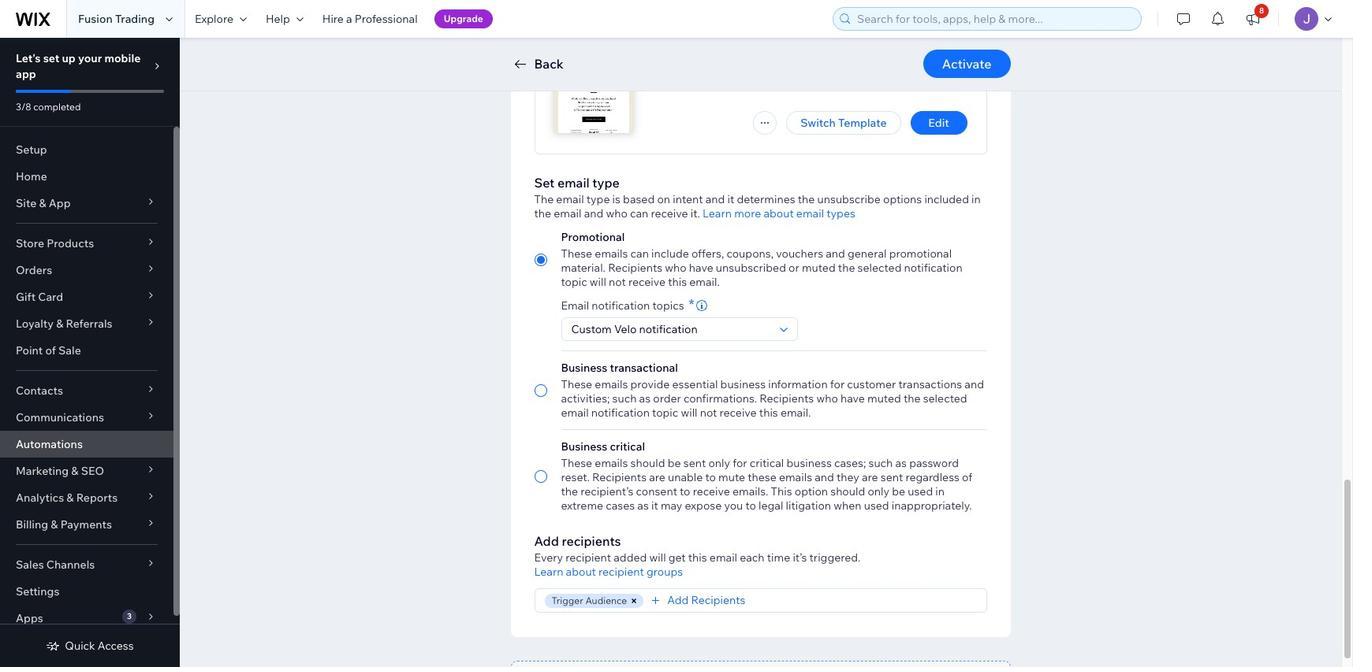 Task type: describe. For each thing, give the bounding box(es) containing it.
the inside business critical these emails should be sent only for critical business cases; such as password reset. recipients are unable to mute these emails and they are sent regardless of the recipient's consent to receive emails. this option should only be used in extreme cases as it may expose you to legal litigation when used inappropriately.
[[561, 485, 578, 499]]

get
[[668, 551, 686, 565]]

upgrade
[[444, 13, 483, 24]]

quick
[[65, 639, 95, 654]]

such inside business critical these emails should be sent only for critical business cases; such as password reset. recipients are unable to mute these emails and they are sent regardless of the recipient's consent to receive emails. this option should only be used in extreme cases as it may expose you to legal litigation when used inappropriately.
[[868, 457, 893, 471]]

communications button
[[0, 404, 173, 431]]

each
[[740, 551, 765, 565]]

can inside the email type is based on intent and it determines the unsubscribe options included in the email and who can receive it.
[[630, 207, 648, 221]]

0 horizontal spatial only
[[708, 457, 730, 471]]

who for email
[[606, 207, 628, 221]]

billing
[[16, 518, 48, 532]]

recipients inside business transactional these emails provide essential business information for customer transactions and activities; such as order confirmations. recipients who have muted the selected email notification topic will not receive this email.
[[760, 392, 814, 406]]

email left types
[[796, 207, 824, 221]]

general
[[848, 247, 887, 261]]

learn inside add recipients every recipient added will get this email each time it's triggered. learn about recipient groups
[[534, 565, 563, 580]]

more
[[734, 207, 761, 221]]

topics
[[652, 299, 684, 313]]

referrals
[[66, 317, 112, 331]]

a
[[346, 12, 352, 26]]

0 horizontal spatial used
[[864, 499, 889, 513]]

add recipients
[[667, 594, 745, 608]]

emails inside business transactional these emails provide essential business information for customer transactions and activities; such as order confirmations. recipients who have muted the selected email notification topic will not receive this email.
[[595, 378, 628, 392]]

may
[[661, 499, 682, 513]]

completed
[[33, 101, 81, 113]]

trading
[[115, 12, 155, 26]]

setup
[[16, 143, 47, 157]]

upgrade button
[[434, 9, 493, 28]]

1 horizontal spatial sent
[[881, 471, 903, 485]]

& for billing
[[51, 518, 58, 532]]

notification inside business transactional these emails provide essential business information for customer transactions and activities; such as order confirmations. recipients who have muted the selected email notification topic will not receive this email.
[[591, 406, 650, 420]]

options
[[883, 192, 922, 207]]

who for transactional
[[816, 392, 838, 406]]

communications
[[16, 411, 104, 425]]

back button
[[511, 54, 564, 73]]

0 horizontal spatial critical
[[610, 440, 645, 454]]

template
[[838, 116, 887, 130]]

not inside business transactional these emails provide essential business information for customer transactions and activities; such as order confirmations. recipients who have muted the selected email notification topic will not receive this email.
[[700, 406, 717, 420]]

hire
[[322, 12, 344, 26]]

selected inside business transactional these emails provide essential business information for customer transactions and activities; such as order confirmations. recipients who have muted the selected email notification topic will not receive this email.
[[923, 392, 967, 406]]

email down set email type
[[556, 192, 584, 207]]

1 vertical spatial as
[[895, 457, 907, 471]]

add for recipients
[[667, 594, 689, 608]]

and up promotional
[[584, 207, 603, 221]]

email right set
[[557, 175, 590, 191]]

8 button
[[1236, 0, 1270, 38]]

professional
[[355, 12, 418, 26]]

it's
[[793, 551, 807, 565]]

2 are from the left
[[862, 471, 878, 485]]

determines
[[737, 192, 795, 207]]

1 vertical spatial should
[[830, 485, 865, 499]]

site & app
[[16, 196, 71, 211]]

activate button
[[923, 50, 1010, 78]]

not inside promotional these emails can include offers, coupons, vouchers and general promotional material. recipients who have unsubscribed or muted the selected notification topic will not receive this email.
[[609, 275, 626, 289]]

order
[[653, 392, 681, 406]]

seo
[[81, 464, 104, 479]]

the inside promotional these emails can include offers, coupons, vouchers and general promotional material. recipients who have unsubscribed or muted the selected notification topic will not receive this email.
[[838, 261, 855, 275]]

edit
[[928, 116, 949, 130]]

back
[[534, 56, 564, 72]]

analytics & reports
[[16, 491, 118, 505]]

it inside business critical these emails should be sent only for critical business cases; such as password reset. recipients are unable to mute these emails and they are sent regardless of the recipient's consent to receive emails. this option should only be used in extreme cases as it may expose you to legal litigation when used inappropriately.
[[651, 499, 658, 513]]

type for set email type
[[592, 175, 620, 191]]

0 vertical spatial should
[[630, 457, 665, 471]]

hire a professional
[[322, 12, 418, 26]]

marketing & seo
[[16, 464, 104, 479]]

set email type
[[534, 175, 620, 191]]

notification inside the email notification topics *
[[592, 299, 650, 313]]

will inside business transactional these emails provide essential business information for customer transactions and activities; such as order confirmations. recipients who have muted the selected email notification topic will not receive this email.
[[681, 406, 697, 420]]

topic inside business transactional these emails provide essential business information for customer transactions and activities; such as order confirmations. recipients who have muted the selected email notification topic will not receive this email.
[[652, 406, 678, 420]]

sales
[[16, 558, 44, 572]]

emails inside promotional these emails can include offers, coupons, vouchers and general promotional material. recipients who have unsubscribed or muted the selected notification topic will not receive this email.
[[595, 247, 628, 261]]

in inside the email type is based on intent and it determines the unsubscribe options included in the email and who can receive it.
[[971, 192, 981, 207]]

switch template button
[[786, 111, 901, 135]]

add for recipients
[[534, 534, 559, 550]]

the left types
[[798, 192, 815, 207]]

have inside promotional these emails can include offers, coupons, vouchers and general promotional material. recipients who have unsubscribed or muted the selected notification topic will not receive this email.
[[689, 261, 713, 275]]

point
[[16, 344, 43, 358]]

site & app button
[[0, 190, 173, 217]]

setup link
[[0, 136, 173, 163]]

the down set
[[534, 207, 551, 221]]

will inside add recipients every recipient added will get this email each time it's triggered. learn about recipient groups
[[649, 551, 666, 565]]

email notification topics *
[[561, 296, 694, 314]]

and right the it.
[[705, 192, 725, 207]]

unsubscribed
[[716, 261, 786, 275]]

let's set up your mobile app
[[16, 51, 141, 81]]

contacts button
[[0, 378, 173, 404]]

switch template
[[801, 116, 887, 130]]

transactional
[[610, 361, 678, 375]]

regardless
[[906, 471, 960, 485]]

and inside promotional these emails can include offers, coupons, vouchers and general promotional material. recipients who have unsubscribed or muted the selected notification topic will not receive this email.
[[826, 247, 845, 261]]

these for business critical
[[561, 457, 592, 471]]

site
[[16, 196, 36, 211]]

this
[[771, 485, 792, 499]]

quick access
[[65, 639, 134, 654]]

help button
[[256, 0, 313, 38]]

loyalty & referrals button
[[0, 311, 173, 337]]

sales channels
[[16, 558, 95, 572]]

time
[[767, 551, 790, 565]]

promotional these emails can include offers, coupons, vouchers and general promotional material. recipients who have unsubscribed or muted the selected notification topic will not receive this email.
[[561, 230, 963, 289]]

add recipients every recipient added will get this email each time it's triggered. learn about recipient groups
[[534, 534, 861, 580]]

8
[[1259, 6, 1264, 16]]

it inside the email type is based on intent and it determines the unsubscribe options included in the email and who can receive it.
[[727, 192, 734, 207]]

learn more about email types
[[703, 207, 855, 221]]

business critical these emails should be sent only for critical business cases; such as password reset. recipients are unable to mute these emails and they are sent regardless of the recipient's consent to receive emails. this option should only be used in extreme cases as it may expose you to legal litigation when used inappropriately.
[[561, 440, 972, 513]]

emails up litigation
[[779, 471, 812, 485]]

access
[[98, 639, 134, 654]]

edit button
[[910, 111, 967, 135]]

business inside business critical these emails should be sent only for critical business cases; such as password reset. recipients are unable to mute these emails and they are sent regardless of the recipient's consent to receive emails. this option should only be used in extreme cases as it may expose you to legal litigation when used inappropriately.
[[786, 457, 832, 471]]

& for marketing
[[71, 464, 78, 479]]

email inside business transactional these emails provide essential business information for customer transactions and activities; such as order confirmations. recipients who have muted the selected email notification topic will not receive this email.
[[561, 406, 589, 420]]

let's
[[16, 51, 41, 65]]

& for loyalty
[[56, 317, 63, 331]]

and inside business critical these emails should be sent only for critical business cases; such as password reset. recipients are unable to mute these emails and they are sent regardless of the recipient's consent to receive emails. this option should only be used in extreme cases as it may expose you to legal litigation when used inappropriately.
[[815, 471, 834, 485]]

based
[[623, 192, 655, 207]]

payments
[[60, 518, 112, 532]]

who inside promotional these emails can include offers, coupons, vouchers and general promotional material. recipients who have unsubscribed or muted the selected notification topic will not receive this email.
[[665, 261, 687, 275]]

home
[[16, 170, 47, 184]]

analytics
[[16, 491, 64, 505]]

2 horizontal spatial to
[[745, 499, 756, 513]]

is
[[612, 192, 620, 207]]

0 horizontal spatial sent
[[683, 457, 706, 471]]

triggered.
[[809, 551, 861, 565]]

this inside promotional these emails can include offers, coupons, vouchers and general promotional material. recipients who have unsubscribed or muted the selected notification topic will not receive this email.
[[668, 275, 687, 289]]

sales channels button
[[0, 552, 173, 579]]

& for analytics
[[66, 491, 74, 505]]

consent
[[636, 485, 677, 499]]

receive inside business critical these emails should be sent only for critical business cases; such as password reset. recipients are unable to mute these emails and they are sent regardless of the recipient's consent to receive emails. this option should only be used in extreme cases as it may expose you to legal litigation when used inappropriately.
[[693, 485, 730, 499]]

billing & payments
[[16, 518, 112, 532]]

0 horizontal spatial to
[[680, 485, 690, 499]]

set
[[534, 175, 555, 191]]

1 horizontal spatial used
[[908, 485, 933, 499]]

business transactional these emails provide essential business information for customer transactions and activities; such as order confirmations. recipients who have muted the selected email notification topic will not receive this email.
[[561, 361, 984, 420]]



Task type: vqa. For each thing, say whether or not it's contained in the screenshot.
Switch Template
yes



Task type: locate. For each thing, give the bounding box(es) containing it.
these for business transactional
[[561, 378, 592, 392]]

only right 'they'
[[868, 485, 889, 499]]

learn right the it.
[[703, 207, 732, 221]]

2 vertical spatial this
[[688, 551, 707, 565]]

loyalty & referrals
[[16, 317, 112, 331]]

marketing
[[16, 464, 69, 479]]

1 business from the top
[[561, 361, 607, 375]]

about
[[764, 207, 794, 221], [566, 565, 596, 580]]

2 these from the top
[[561, 378, 592, 392]]

0 vertical spatial such
[[612, 392, 637, 406]]

1 vertical spatial these
[[561, 378, 592, 392]]

1 vertical spatial only
[[868, 485, 889, 499]]

who left customer
[[816, 392, 838, 406]]

1 vertical spatial such
[[868, 457, 893, 471]]

1 horizontal spatial be
[[892, 485, 905, 499]]

& right site
[[39, 196, 46, 211]]

essential
[[672, 378, 718, 392]]

2 business from the top
[[561, 440, 607, 454]]

set
[[43, 51, 59, 65]]

analytics & reports button
[[0, 485, 173, 512]]

topic
[[561, 275, 587, 289], [652, 406, 678, 420]]

1 vertical spatial will
[[681, 406, 697, 420]]

in inside business critical these emails should be sent only for critical business cases; such as password reset. recipients are unable to mute these emails and they are sent regardless of the recipient's consent to receive emails. this option should only be used in extreme cases as it may expose you to legal litigation when used inappropriately.
[[935, 485, 945, 499]]

notification
[[904, 261, 963, 275], [592, 299, 650, 313], [591, 406, 650, 420]]

0 vertical spatial muted
[[802, 261, 836, 275]]

0 horizontal spatial will
[[590, 275, 606, 289]]

for left these
[[733, 457, 747, 471]]

add inside add recipients every recipient added will get this email each time it's triggered. learn about recipient groups
[[534, 534, 559, 550]]

these down promotional
[[561, 247, 592, 261]]

fusion
[[78, 12, 113, 26]]

add recipients button
[[648, 594, 745, 608]]

1 horizontal spatial this
[[688, 551, 707, 565]]

business for business critical these emails should be sent only for critical business cases; such as password reset. recipients are unable to mute these emails and they are sent regardless of the recipient's consent to receive emails. this option should only be used in extreme cases as it may expose you to legal litigation when used inappropriately.
[[561, 440, 607, 454]]

can inside promotional these emails can include offers, coupons, vouchers and general promotional material. recipients who have unsubscribed or muted the selected notification topic will not receive this email.
[[630, 247, 649, 261]]

as right cases
[[637, 499, 649, 513]]

the
[[534, 192, 554, 207]]

offers,
[[691, 247, 724, 261]]

1 horizontal spatial only
[[868, 485, 889, 499]]

0 horizontal spatial selected
[[858, 261, 902, 275]]

2 vertical spatial who
[[816, 392, 838, 406]]

option
[[795, 485, 828, 499]]

1 vertical spatial learn
[[534, 565, 563, 580]]

or
[[789, 261, 799, 275]]

0 horizontal spatial are
[[649, 471, 665, 485]]

business up the activities; on the left bottom of page
[[561, 361, 607, 375]]

0 horizontal spatial email.
[[689, 275, 720, 289]]

sidebar element
[[0, 38, 180, 668]]

1 horizontal spatial muted
[[867, 392, 901, 406]]

1 vertical spatial selected
[[923, 392, 967, 406]]

0 vertical spatial these
[[561, 247, 592, 261]]

every
[[534, 551, 563, 565]]

2 horizontal spatial who
[[816, 392, 838, 406]]

be left regardless
[[892, 485, 905, 499]]

as left 'password'
[[895, 457, 907, 471]]

0 horizontal spatial this
[[668, 275, 687, 289]]

0 vertical spatial it
[[727, 192, 734, 207]]

receive inside the email type is based on intent and it determines the unsubscribe options included in the email and who can receive it.
[[651, 207, 688, 221]]

0 vertical spatial email.
[[689, 275, 720, 289]]

for
[[830, 378, 845, 392], [733, 457, 747, 471]]

used right when
[[864, 499, 889, 513]]

0 vertical spatial about
[[764, 207, 794, 221]]

this inside business transactional these emails provide essential business information for customer transactions and activities; such as order confirmations. recipients who have muted the selected email notification topic will not receive this email.
[[759, 406, 778, 420]]

1 horizontal spatial topic
[[652, 406, 678, 420]]

and
[[705, 192, 725, 207], [584, 207, 603, 221], [826, 247, 845, 261], [965, 378, 984, 392], [815, 471, 834, 485]]

0 vertical spatial be
[[668, 457, 681, 471]]

notification inside promotional these emails can include offers, coupons, vouchers and general promotional material. recipients who have unsubscribed or muted the selected notification topic will not receive this email.
[[904, 261, 963, 275]]

0 vertical spatial will
[[590, 275, 606, 289]]

trigger
[[552, 595, 583, 607]]

& for site
[[39, 196, 46, 211]]

topic down the provide
[[652, 406, 678, 420]]

notification right general
[[904, 261, 963, 275]]

email. down information
[[780, 406, 811, 420]]

type inside the email type is based on intent and it determines the unsubscribe options included in the email and who can receive it.
[[586, 192, 610, 207]]

topic up the email
[[561, 275, 587, 289]]

the right customer
[[904, 392, 921, 406]]

1 vertical spatial muted
[[867, 392, 901, 406]]

critical up 'this'
[[750, 457, 784, 471]]

recipients inside business critical these emails should be sent only for critical business cases; such as password reset. recipients are unable to mute these emails and they are sent regardless of the recipient's consent to receive emails. this option should only be used in extreme cases as it may expose you to legal litigation when used inappropriately.
[[592, 471, 647, 485]]

have inside business transactional these emails provide essential business information for customer transactions and activities; such as order confirmations. recipients who have muted the selected email notification topic will not receive this email.
[[840, 392, 865, 406]]

loyalty
[[16, 317, 54, 331]]

these inside promotional these emails can include offers, coupons, vouchers and general promotional material. recipients who have unsubscribed or muted the selected notification topic will not receive this email.
[[561, 247, 592, 261]]

should
[[630, 457, 665, 471], [830, 485, 865, 499]]

business up reset.
[[561, 440, 607, 454]]

1 horizontal spatial add
[[667, 594, 689, 608]]

orders button
[[0, 257, 173, 284]]

who up promotional
[[606, 207, 628, 221]]

business for business transactional these emails provide essential business information for customer transactions and activities; such as order confirmations. recipients who have muted the selected email notification topic will not receive this email.
[[561, 361, 607, 375]]

3 these from the top
[[561, 457, 592, 471]]

Search for tools, apps, help & more... field
[[852, 8, 1136, 30]]

confirmations.
[[684, 392, 757, 406]]

& left reports
[[66, 491, 74, 505]]

home link
[[0, 163, 173, 190]]

not up the email notification topics * on the top of the page
[[609, 275, 626, 289]]

added
[[614, 551, 647, 565]]

of right regardless
[[962, 471, 972, 485]]

for inside business transactional these emails provide essential business information for customer transactions and activities; such as order confirmations. recipients who have muted the selected email notification topic will not receive this email.
[[830, 378, 845, 392]]

learn up the trigger
[[534, 565, 563, 580]]

card
[[38, 290, 63, 304]]

the email type is based on intent and it determines the unsubscribe options included in the email and who can receive it.
[[534, 192, 981, 221]]

who inside business transactional these emails provide essential business information for customer transactions and activities; such as order confirmations. recipients who have muted the selected email notification topic will not receive this email.
[[816, 392, 838, 406]]

for left customer
[[830, 378, 845, 392]]

point of sale link
[[0, 337, 173, 364]]

in right the included
[[971, 192, 981, 207]]

0 vertical spatial for
[[830, 378, 845, 392]]

contacts
[[16, 384, 63, 398]]

gift card button
[[0, 284, 173, 311]]

about inside add recipients every recipient added will get this email each time it's triggered. learn about recipient groups
[[566, 565, 596, 580]]

transactions
[[898, 378, 962, 392]]

for inside business critical these emails should be sent only for critical business cases; such as password reset. recipients are unable to mute these emails and they are sent regardless of the recipient's consent to receive emails. this option should only be used in extreme cases as it may expose you to legal litigation when used inappropriately.
[[733, 457, 747, 471]]

1 horizontal spatial in
[[971, 192, 981, 207]]

the inside business transactional these emails provide essential business information for customer transactions and activities; such as order confirmations. recipients who have muted the selected email notification topic will not receive this email.
[[904, 392, 921, 406]]

1 vertical spatial this
[[759, 406, 778, 420]]

1 horizontal spatial it
[[727, 192, 734, 207]]

muted inside promotional these emails can include offers, coupons, vouchers and general promotional material. recipients who have unsubscribed or muted the selected notification topic will not receive this email.
[[802, 261, 836, 275]]

1 vertical spatial business
[[561, 440, 607, 454]]

0 vertical spatial critical
[[610, 440, 645, 454]]

0 horizontal spatial should
[[630, 457, 665, 471]]

0 horizontal spatial add
[[534, 534, 559, 550]]

email
[[557, 175, 590, 191], [556, 192, 584, 207], [554, 207, 582, 221], [796, 207, 824, 221], [561, 406, 589, 420], [709, 551, 737, 565]]

1 vertical spatial be
[[892, 485, 905, 499]]

such down transactional
[[612, 392, 637, 406]]

& inside dropdown button
[[71, 464, 78, 479]]

should up consent
[[630, 457, 665, 471]]

emails up recipient's
[[595, 457, 628, 471]]

1 vertical spatial not
[[700, 406, 717, 420]]

as inside business transactional these emails provide essential business information for customer transactions and activities; such as order confirmations. recipients who have muted the selected email notification topic will not receive this email.
[[639, 392, 651, 406]]

preview image
[[554, 54, 633, 133]]

& right loyalty
[[56, 317, 63, 331]]

can left include at top
[[630, 247, 649, 261]]

fusion trading
[[78, 12, 155, 26]]

litigation
[[786, 499, 831, 513]]

and inside business transactional these emails provide essential business information for customer transactions and activities; such as order confirmations. recipients who have muted the selected email notification topic will not receive this email.
[[965, 378, 984, 392]]

email. inside business transactional these emails provide essential business information for customer transactions and activities; such as order confirmations. recipients who have muted the selected email notification topic will not receive this email.
[[780, 406, 811, 420]]

1 horizontal spatial have
[[840, 392, 865, 406]]

who inside the email type is based on intent and it determines the unsubscribe options included in the email and who can receive it.
[[606, 207, 628, 221]]

0 horizontal spatial it
[[651, 499, 658, 513]]

receive left the it.
[[651, 207, 688, 221]]

password
[[909, 457, 959, 471]]

recipients up the email notification topics * on the top of the page
[[608, 261, 662, 275]]

unable
[[668, 471, 703, 485]]

recipients down add recipients every recipient added will get this email each time it's triggered. learn about recipient groups
[[691, 594, 745, 608]]

1 vertical spatial notification
[[592, 299, 650, 313]]

customer
[[847, 378, 896, 392]]

on
[[657, 192, 670, 207]]

this inside add recipients every recipient added will get this email each time it's triggered. learn about recipient groups
[[688, 551, 707, 565]]

2 horizontal spatial will
[[681, 406, 697, 420]]

1 horizontal spatial for
[[830, 378, 845, 392]]

muted
[[802, 261, 836, 275], [867, 392, 901, 406]]

it
[[727, 192, 734, 207], [651, 499, 658, 513]]

and right transactions
[[965, 378, 984, 392]]

1 vertical spatial for
[[733, 457, 747, 471]]

have right information
[[840, 392, 865, 406]]

as left order
[[639, 392, 651, 406]]

receive left emails.
[[693, 485, 730, 499]]

1 vertical spatial who
[[665, 261, 687, 275]]

1 vertical spatial add
[[667, 594, 689, 608]]

can
[[630, 207, 648, 221], [630, 247, 649, 261]]

who
[[606, 207, 628, 221], [665, 261, 687, 275], [816, 392, 838, 406]]

to right consent
[[680, 485, 690, 499]]

email. up '*'
[[689, 275, 720, 289]]

and left general
[[826, 247, 845, 261]]

these inside business critical these emails should be sent only for critical business cases; such as password reset. recipients are unable to mute these emails and they are sent regardless of the recipient's consent to receive emails. this option should only be used in extreme cases as it may expose you to legal litigation when used inappropriately.
[[561, 457, 592, 471]]

0 vertical spatial learn
[[703, 207, 732, 221]]

1 horizontal spatial email.
[[780, 406, 811, 420]]

the left recipient's
[[561, 485, 578, 499]]

1 horizontal spatial of
[[962, 471, 972, 485]]

1 horizontal spatial to
[[705, 471, 716, 485]]

to left mute
[[705, 471, 716, 485]]

apps
[[16, 612, 43, 626]]

notification down the provide
[[591, 406, 650, 420]]

who left offers,
[[665, 261, 687, 275]]

such right cases;
[[868, 457, 893, 471]]

recipient up audience
[[598, 565, 644, 580]]

0 horizontal spatial muted
[[802, 261, 836, 275]]

reset.
[[561, 471, 590, 485]]

0 vertical spatial have
[[689, 261, 713, 275]]

not
[[609, 275, 626, 289], [700, 406, 717, 420]]

business inside business transactional these emails provide essential business information for customer transactions and activities; such as order confirmations. recipients who have muted the selected email notification topic will not receive this email.
[[720, 378, 766, 392]]

emails down promotional
[[595, 247, 628, 261]]

will down essential
[[681, 406, 697, 420]]

recipients up cases
[[592, 471, 647, 485]]

will up the email notification topics * on the top of the page
[[590, 275, 606, 289]]

2 vertical spatial will
[[649, 551, 666, 565]]

of inside business critical these emails should be sent only for critical business cases; such as password reset. recipients are unable to mute these emails and they are sent regardless of the recipient's consent to receive emails. this option should only be used in extreme cases as it may expose you to legal litigation when used inappropriately.
[[962, 471, 972, 485]]

about right more
[[764, 207, 794, 221]]

learn about recipient groups link
[[534, 565, 683, 580]]

type for the email type is based on intent and it determines the unsubscribe options included in the email and who can receive it.
[[586, 192, 610, 207]]

such inside business transactional these emails provide essential business information for customer transactions and activities; such as order confirmations. recipients who have muted the selected email notification topic will not receive this email.
[[612, 392, 637, 406]]

for for only
[[733, 457, 747, 471]]

business up option
[[786, 457, 832, 471]]

2 vertical spatial as
[[637, 499, 649, 513]]

emails.
[[732, 485, 768, 499]]

intent
[[673, 192, 703, 207]]

1 vertical spatial type
[[586, 192, 610, 207]]

3/8 completed
[[16, 101, 81, 113]]

1 vertical spatial of
[[962, 471, 972, 485]]

of inside sidebar element
[[45, 344, 56, 358]]

0 vertical spatial in
[[971, 192, 981, 207]]

1 are from the left
[[649, 471, 665, 485]]

will inside promotional these emails can include offers, coupons, vouchers and general promotional material. recipients who have unsubscribed or muted the selected notification topic will not receive this email.
[[590, 275, 606, 289]]

0 horizontal spatial for
[[733, 457, 747, 471]]

0 horizontal spatial of
[[45, 344, 56, 358]]

1 vertical spatial in
[[935, 485, 945, 499]]

0 horizontal spatial business
[[720, 378, 766, 392]]

this
[[668, 275, 687, 289], [759, 406, 778, 420], [688, 551, 707, 565]]

& inside popup button
[[66, 491, 74, 505]]

0 horizontal spatial topic
[[561, 275, 587, 289]]

0 horizontal spatial who
[[606, 207, 628, 221]]

recipient down recipients
[[566, 551, 611, 565]]

0 vertical spatial can
[[630, 207, 648, 221]]

for for information
[[830, 378, 845, 392]]

not down essential
[[700, 406, 717, 420]]

critical up recipient's
[[610, 440, 645, 454]]

3/8
[[16, 101, 31, 113]]

business inside business critical these emails should be sent only for critical business cases; such as password reset. recipients are unable to mute these emails and they are sent regardless of the recipient's consent to receive emails. this option should only be used in extreme cases as it may expose you to legal litigation when used inappropriately.
[[561, 440, 607, 454]]

gift card
[[16, 290, 63, 304]]

are right 'they'
[[862, 471, 878, 485]]

0 horizontal spatial in
[[935, 485, 945, 499]]

information
[[768, 378, 828, 392]]

1 horizontal spatial selected
[[923, 392, 967, 406]]

sent
[[683, 457, 706, 471], [881, 471, 903, 485]]

email up reset.
[[561, 406, 589, 420]]

only
[[708, 457, 730, 471], [868, 485, 889, 499]]

muted inside business transactional these emails provide essential business information for customer transactions and activities; such as order confirmations. recipients who have muted the selected email notification topic will not receive this email.
[[867, 392, 901, 406]]

add up every on the bottom left of the page
[[534, 534, 559, 550]]

up
[[62, 51, 76, 65]]

notification right the email
[[592, 299, 650, 313]]

1 vertical spatial have
[[840, 392, 865, 406]]

are
[[649, 471, 665, 485], [862, 471, 878, 485]]

these inside business transactional these emails provide essential business information for customer transactions and activities; such as order confirmations. recipients who have muted the selected email notification topic will not receive this email.
[[561, 378, 592, 392]]

0 horizontal spatial not
[[609, 275, 626, 289]]

business inside business transactional these emails provide essential business information for customer transactions and activities; such as order confirmations. recipients who have muted the selected email notification topic will not receive this email.
[[561, 361, 607, 375]]

topic inside promotional these emails can include offers, coupons, vouchers and general promotional material. recipients who have unsubscribed or muted the selected notification topic will not receive this email.
[[561, 275, 587, 289]]

add down groups
[[667, 594, 689, 608]]

sent left mute
[[683, 457, 706, 471]]

1 horizontal spatial who
[[665, 261, 687, 275]]

it left determines at the right
[[727, 192, 734, 207]]

selected down options
[[858, 261, 902, 275]]

they
[[837, 471, 859, 485]]

receive up the email notification topics * on the top of the page
[[628, 275, 666, 289]]

these left the provide
[[561, 378, 592, 392]]

have up '*'
[[689, 261, 713, 275]]

email left each
[[709, 551, 737, 565]]

0 horizontal spatial such
[[612, 392, 637, 406]]

expose
[[685, 499, 722, 513]]

this up topics at the top of page
[[668, 275, 687, 289]]

1 vertical spatial topic
[[652, 406, 678, 420]]

sent left regardless
[[881, 471, 903, 485]]

0 vertical spatial this
[[668, 275, 687, 289]]

these up recipient's
[[561, 457, 592, 471]]

be up consent
[[668, 457, 681, 471]]

0 vertical spatial who
[[606, 207, 628, 221]]

receive inside promotional these emails can include offers, coupons, vouchers and general promotional material. recipients who have unsubscribed or muted the selected notification topic will not receive this email.
[[628, 275, 666, 289]]

can right 'is'
[[630, 207, 648, 221]]

receive up mute
[[720, 406, 757, 420]]

selected up 'password'
[[923, 392, 967, 406]]

0 vertical spatial selected
[[858, 261, 902, 275]]

0 vertical spatial add
[[534, 534, 559, 550]]

1 these from the top
[[561, 247, 592, 261]]

learn more about email types link
[[703, 207, 855, 221]]

0 vertical spatial as
[[639, 392, 651, 406]]

only right unable
[[708, 457, 730, 471]]

1 horizontal spatial not
[[700, 406, 717, 420]]

0 vertical spatial business
[[720, 378, 766, 392]]

0 horizontal spatial learn
[[534, 565, 563, 580]]

1 horizontal spatial should
[[830, 485, 865, 499]]

are left unable
[[649, 471, 665, 485]]

and left 'they'
[[815, 471, 834, 485]]

sale
[[58, 344, 81, 358]]

& right billing
[[51, 518, 58, 532]]

it left may
[[651, 499, 658, 513]]

about up trigger audience
[[566, 565, 596, 580]]

to right you
[[745, 499, 756, 513]]

1 horizontal spatial are
[[862, 471, 878, 485]]

selected
[[858, 261, 902, 275], [923, 392, 967, 406]]

provide
[[630, 378, 670, 392]]

recipient
[[566, 551, 611, 565], [598, 565, 644, 580]]

critical
[[610, 440, 645, 454], [750, 457, 784, 471]]

1 vertical spatial critical
[[750, 457, 784, 471]]

type left 'is'
[[586, 192, 610, 207]]

the
[[798, 192, 815, 207], [534, 207, 551, 221], [838, 261, 855, 275], [904, 392, 921, 406], [561, 485, 578, 499]]

store products button
[[0, 230, 173, 257]]

the right vouchers
[[838, 261, 855, 275]]

add
[[534, 534, 559, 550], [667, 594, 689, 608]]

0 vertical spatial notification
[[904, 261, 963, 275]]

type up 'is'
[[592, 175, 620, 191]]

selected inside promotional these emails can include offers, coupons, vouchers and general promotional material. recipients who have unsubscribed or muted the selected notification topic will not receive this email.
[[858, 261, 902, 275]]

receive inside business transactional these emails provide essential business information for customer transactions and activities; such as order confirmations. recipients who have muted the selected email notification topic will not receive this email.
[[720, 406, 757, 420]]

recipients inside promotional these emails can include offers, coupons, vouchers and general promotional material. recipients who have unsubscribed or muted the selected notification topic will not receive this email.
[[608, 261, 662, 275]]

0 horizontal spatial about
[[566, 565, 596, 580]]

this right the get
[[688, 551, 707, 565]]

business right essential
[[720, 378, 766, 392]]

Email notification topics field
[[567, 319, 775, 341]]

1 vertical spatial it
[[651, 499, 658, 513]]

you
[[724, 499, 743, 513]]

of left sale
[[45, 344, 56, 358]]

1 horizontal spatial business
[[786, 457, 832, 471]]

email right the
[[554, 207, 582, 221]]

1 horizontal spatial about
[[764, 207, 794, 221]]

emails down transactional
[[595, 378, 628, 392]]

recipients right the confirmations.
[[760, 392, 814, 406]]

inappropriately.
[[892, 499, 972, 513]]

& left seo
[[71, 464, 78, 479]]

email. inside promotional these emails can include offers, coupons, vouchers and general promotional material. recipients who have unsubscribed or muted the selected notification topic will not receive this email.
[[689, 275, 720, 289]]

will left the get
[[649, 551, 666, 565]]

to
[[705, 471, 716, 485], [680, 485, 690, 499], [745, 499, 756, 513]]

0 vertical spatial topic
[[561, 275, 587, 289]]

app
[[49, 196, 71, 211]]

1 vertical spatial about
[[566, 565, 596, 580]]

in down 'password'
[[935, 485, 945, 499]]

0 vertical spatial not
[[609, 275, 626, 289]]

1 horizontal spatial learn
[[703, 207, 732, 221]]

this down information
[[759, 406, 778, 420]]

email inside add recipients every recipient added will get this email each time it's triggered. learn about recipient groups
[[709, 551, 737, 565]]

0 vertical spatial only
[[708, 457, 730, 471]]



